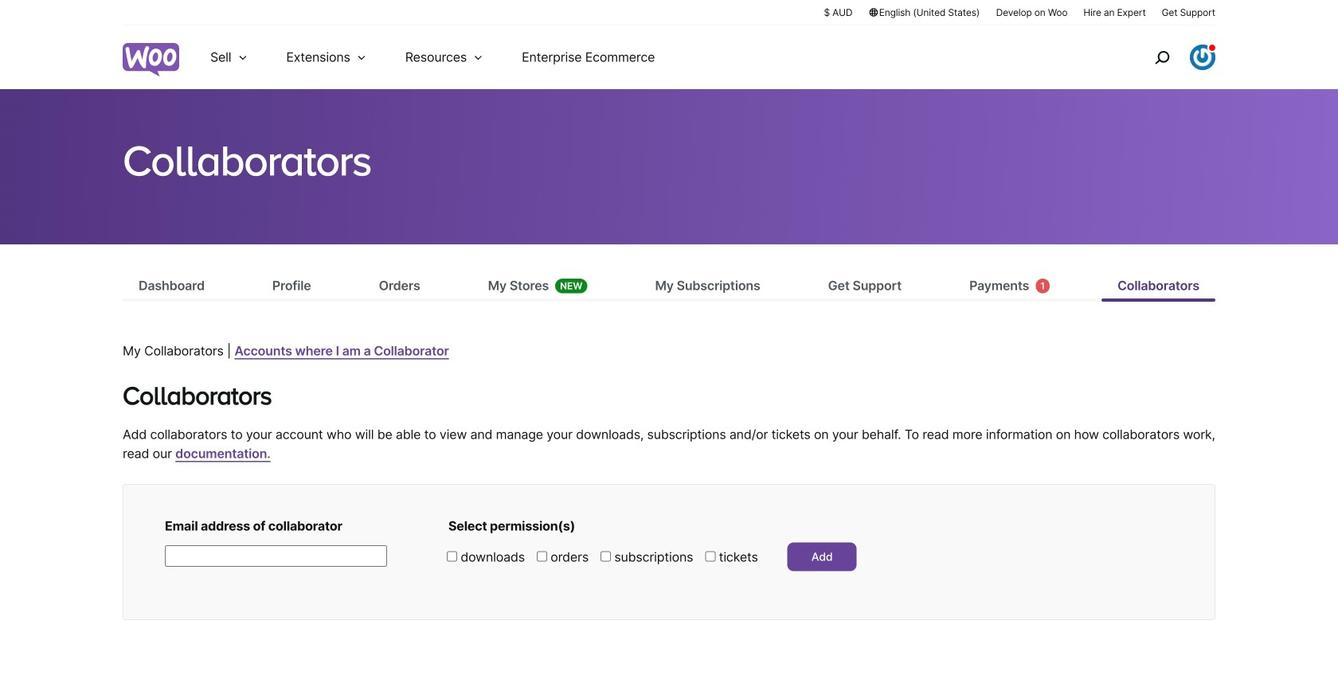 Task type: vqa. For each thing, say whether or not it's contained in the screenshot.
option
yes



Task type: locate. For each thing, give the bounding box(es) containing it.
None checkbox
[[447, 552, 457, 562], [601, 552, 611, 562], [447, 552, 457, 562], [601, 552, 611, 562]]

None checkbox
[[537, 552, 547, 562], [705, 552, 716, 562], [537, 552, 547, 562], [705, 552, 716, 562]]

service navigation menu element
[[1121, 31, 1216, 83]]



Task type: describe. For each thing, give the bounding box(es) containing it.
open account menu image
[[1190, 45, 1216, 70]]

search image
[[1149, 45, 1175, 70]]



